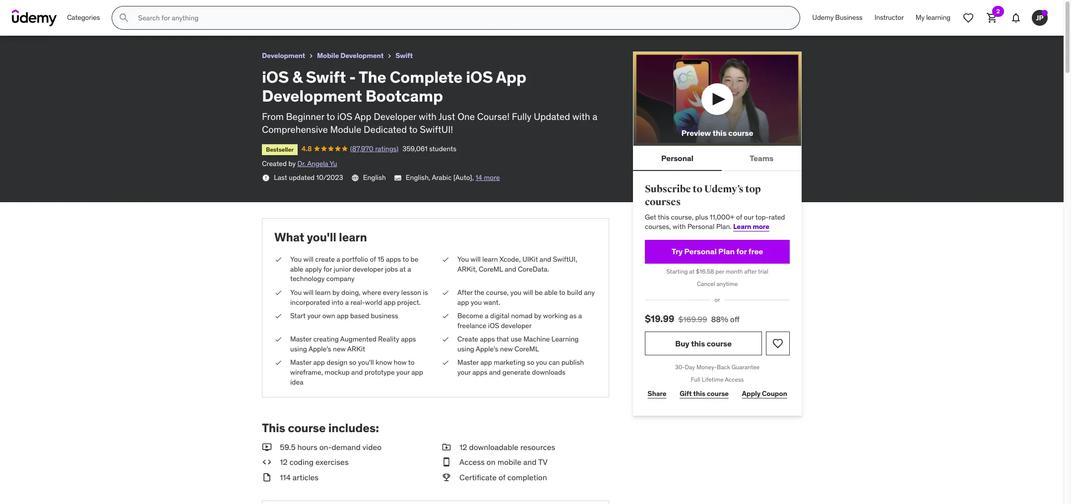 Task type: vqa. For each thing, say whether or not it's contained in the screenshot.
Music
no



Task type: locate. For each thing, give the bounding box(es) containing it.
apps
[[386, 255, 401, 264], [401, 335, 416, 344], [480, 335, 495, 344], [473, 368, 488, 377]]

so down "arkit"
[[349, 359, 357, 368]]

will for you will create a portfolio of 15 apps to be able apply for junior developer jobs at a technology company
[[304, 255, 314, 264]]

(87,970 down module at top
[[350, 144, 374, 153]]

apps up "jobs"
[[386, 255, 401, 264]]

development right submit search image
[[144, 4, 194, 14]]

you inside you will create a portfolio of 15 apps to be able apply for junior developer jobs at a technology company
[[290, 255, 302, 264]]

1 vertical spatial be
[[535, 288, 543, 297]]

1 horizontal spatial by
[[333, 288, 340, 297]]

more right 14
[[484, 173, 500, 182]]

4.8 left categories dropdown button
[[48, 17, 58, 26]]

1 new from the left
[[333, 345, 346, 354]]

off
[[731, 315, 740, 325]]

you have alerts image
[[1043, 10, 1049, 16]]

plus
[[696, 213, 709, 222]]

2 small image from the top
[[442, 458, 452, 469]]

complete left submit search image
[[73, 4, 110, 14]]

2 vertical spatial small image
[[262, 473, 272, 484]]

you for you will learn xcode, uikit and swiftui, arkit, coreml and coredata.
[[458, 255, 469, 264]]

able inside you will create a portfolio of 15 apps to be able apply for junior developer jobs at a technology company
[[290, 265, 304, 274]]

be down coredata. at the bottom of the page
[[535, 288, 543, 297]]

month
[[726, 268, 743, 275]]

with up swiftui!
[[419, 111, 437, 122]]

developer down nomad
[[501, 322, 532, 331]]

2 vertical spatial learn
[[315, 288, 331, 297]]

development up beginner
[[262, 86, 362, 106]]

1 vertical spatial 359,061
[[403, 144, 428, 153]]

0 horizontal spatial for
[[324, 265, 332, 274]]

complete for ios & swift - the complete ios app development bootcamp from beginner to ios app developer with just one course! fully updated with a comprehensive module dedicated to swiftui!
[[390, 67, 463, 87]]

0 horizontal spatial app
[[127, 4, 142, 14]]

30-
[[676, 364, 685, 371]]

at inside starting at $16.58 per month after trial cancel anytime
[[690, 268, 695, 275]]

0 vertical spatial swift
[[30, 4, 50, 14]]

rated
[[769, 213, 786, 222]]

2 so from the left
[[527, 359, 535, 368]]

this inside get this course, plus 11,000+ of our top-rated courses, with personal plan.
[[658, 213, 670, 222]]

0 horizontal spatial apple's
[[309, 345, 331, 354]]

- inside ios & swift - the complete ios app development bootcamp from beginner to ios app developer with just one course! fully updated with a comprehensive module dedicated to swiftui!
[[350, 67, 356, 87]]

guarantee
[[732, 364, 760, 371]]

0 vertical spatial small image
[[262, 442, 272, 454]]

will inside you will learn by doing, where every lesson is incorporated into a real-world app project.
[[304, 288, 314, 297]]

get
[[645, 213, 657, 222]]

12 for 12 downloadable resources
[[460, 443, 468, 453]]

and down marketing
[[490, 368, 501, 377]]

1 horizontal spatial be
[[535, 288, 543, 297]]

1 horizontal spatial students
[[430, 144, 457, 153]]

on
[[487, 458, 496, 468]]

0 horizontal spatial more
[[484, 173, 500, 182]]

by
[[289, 159, 296, 168], [333, 288, 340, 297], [535, 312, 542, 321]]

this right gift
[[694, 390, 706, 399]]

use
[[511, 335, 522, 344]]

you up technology
[[290, 255, 302, 264]]

learn for you will learn xcode, uikit and swiftui, arkit, coreml and coredata.
[[483, 255, 498, 264]]

2 small image from the top
[[262, 458, 272, 469]]

by right nomad
[[535, 312, 542, 321]]

of inside get this course, plus 11,000+ of our top-rated courses, with personal plan.
[[737, 213, 743, 222]]

0 vertical spatial course,
[[672, 213, 694, 222]]

0 vertical spatial 359,061 students
[[122, 17, 176, 26]]

app right prototype
[[412, 368, 423, 377]]

1 horizontal spatial &
[[293, 67, 303, 87]]

ios & swift - the complete ios app development bootcamp from beginner to ios app developer with just one course! fully updated with a comprehensive module dedicated to swiftui!
[[262, 67, 598, 136]]

0 vertical spatial coreml
[[479, 265, 503, 274]]

new up design
[[333, 345, 346, 354]]

2 horizontal spatial by
[[535, 312, 542, 321]]

59.5
[[280, 443, 296, 453]]

apple's inside master creating augmented reality apps using apple's new arkit
[[309, 345, 331, 354]]

course, inside after the course, you will be able to build any app you want.
[[487, 288, 509, 297]]

that
[[497, 335, 509, 344]]

coding
[[290, 458, 314, 468]]

1 vertical spatial by
[[333, 288, 340, 297]]

0 vertical spatial you
[[511, 288, 522, 297]]

using
[[290, 345, 307, 354], [458, 345, 475, 354]]

jobs
[[385, 265, 398, 274]]

and
[[540, 255, 552, 264], [505, 265, 517, 274], [352, 368, 363, 377], [490, 368, 501, 377], [524, 458, 537, 468]]

2 horizontal spatial swift
[[396, 51, 413, 60]]

master up wireframe,
[[290, 359, 312, 368]]

and right mockup
[[352, 368, 363, 377]]

1 vertical spatial ratings)
[[375, 144, 399, 153]]

course, inside get this course, plus 11,000+ of our top-rated courses, with personal plan.
[[672, 213, 694, 222]]

Search for anything text field
[[136, 9, 789, 26]]

able up technology
[[290, 265, 304, 274]]

includes:
[[329, 421, 379, 437]]

to down developer
[[409, 124, 418, 136]]

the inside ios & swift - the complete ios app development bootcamp from beginner to ios app developer with just one course! fully updated with a comprehensive module dedicated to swiftui!
[[359, 67, 387, 87]]

1 horizontal spatial you
[[511, 288, 522, 297]]

app
[[384, 298, 396, 307], [458, 298, 469, 307], [337, 312, 349, 321], [313, 359, 325, 368], [481, 359, 493, 368], [412, 368, 423, 377]]

1 vertical spatial small image
[[262, 458, 272, 469]]

my
[[916, 13, 925, 22]]

0 horizontal spatial learn
[[315, 288, 331, 297]]

1 horizontal spatial your
[[397, 368, 410, 377]]

359,061 students down swiftui!
[[403, 144, 457, 153]]

0 vertical spatial access
[[725, 376, 744, 384]]

so for generate
[[527, 359, 535, 368]]

1 vertical spatial coreml
[[515, 345, 539, 354]]

a inside you will learn by doing, where every lesson is incorporated into a real-world app project.
[[345, 298, 349, 307]]

359,061
[[122, 17, 147, 26], [403, 144, 428, 153]]

0 horizontal spatial swift
[[30, 4, 50, 14]]

developer
[[374, 111, 417, 122]]

marketing
[[494, 359, 526, 368]]

you'll up "create"
[[307, 230, 337, 245]]

learn inside you will learn by doing, where every lesson is incorporated into a real-world app project.
[[315, 288, 331, 297]]

arkit
[[347, 345, 365, 354]]

so inside the master app marketing so you can publish your apps and generate downloads
[[527, 359, 535, 368]]

0 vertical spatial (87,970 ratings)
[[69, 17, 118, 26]]

learn
[[734, 222, 752, 231]]

you up incorporated
[[290, 288, 302, 297]]

master for master app design so you'll know how to wireframe, mockup and prototype your app idea
[[290, 359, 312, 368]]

from
[[262, 111, 284, 122]]

xsmall image left become
[[442, 312, 450, 322]]

1 horizontal spatial course,
[[672, 213, 694, 222]]

0 horizontal spatial bootcamp
[[196, 4, 235, 14]]

1 vertical spatial access
[[460, 458, 485, 468]]

xsmall image
[[275, 255, 283, 265], [442, 255, 450, 265], [442, 288, 450, 298], [275, 335, 283, 345]]

you
[[511, 288, 522, 297], [471, 298, 482, 307], [536, 359, 547, 368]]

augmented
[[341, 335, 377, 344]]

1 using from the left
[[290, 345, 307, 354]]

plan.
[[717, 222, 732, 231]]

you inside you will learn xcode, uikit and swiftui, arkit, coreml and coredata.
[[458, 255, 469, 264]]

course,
[[672, 213, 694, 222], [487, 288, 509, 297]]

0 horizontal spatial so
[[349, 359, 357, 368]]

app inside the master app marketing so you can publish your apps and generate downloads
[[481, 359, 493, 368]]

0 horizontal spatial able
[[290, 265, 304, 274]]

small image for 114
[[262, 473, 272, 484]]

so inside master app design so you'll know how to wireframe, mockup and prototype your app idea
[[349, 359, 357, 368]]

to left build
[[560, 288, 566, 297]]

generate
[[503, 368, 531, 377]]

30-day money-back guarantee full lifetime access
[[676, 364, 760, 384]]

0 horizontal spatial you
[[471, 298, 482, 307]]

learn up incorporated
[[315, 288, 331, 297]]

the for ios & swift - the complete ios app development bootcamp
[[57, 4, 71, 14]]

1 vertical spatial you
[[471, 298, 482, 307]]

2 horizontal spatial of
[[737, 213, 743, 222]]

technology
[[290, 275, 325, 284]]

small image left the on
[[442, 458, 452, 469]]

swift inside ios & swift - the complete ios app development bootcamp from beginner to ios app developer with just one course! fully updated with a comprehensive module dedicated to swiftui!
[[306, 67, 346, 87]]

1 vertical spatial students
[[430, 144, 457, 153]]

359,061 down ios & swift - the complete ios app development bootcamp
[[122, 17, 147, 26]]

3 small image from the top
[[262, 473, 272, 484]]

bestseller
[[12, 19, 40, 26], [266, 146, 294, 153]]

a inside ios & swift - the complete ios app development bootcamp from beginner to ios app developer with just one course! fully updated with a comprehensive module dedicated to swiftui!
[[593, 111, 598, 122]]

course up teams
[[729, 128, 754, 138]]

1 vertical spatial developer
[[501, 322, 532, 331]]

access inside 30-day money-back guarantee full lifetime access
[[725, 376, 744, 384]]

1 horizontal spatial ratings)
[[375, 144, 399, 153]]

0 vertical spatial 12
[[460, 443, 468, 453]]

1 horizontal spatial bestseller
[[266, 146, 294, 153]]

small image down this
[[262, 442, 272, 454]]

-
[[52, 4, 56, 14], [350, 67, 356, 87]]

xsmall image down what
[[275, 255, 283, 265]]

12 up "114"
[[280, 458, 288, 468]]

- left categories
[[52, 4, 56, 14]]

1 horizontal spatial bootcamp
[[366, 86, 443, 106]]

the
[[475, 288, 485, 297]]

swift link
[[396, 50, 413, 62]]

1 vertical spatial complete
[[390, 67, 463, 87]]

small image left "114"
[[262, 473, 272, 484]]

apps down create
[[473, 368, 488, 377]]

course language image
[[351, 174, 359, 182]]

of for 11,000+
[[737, 213, 743, 222]]

new inside master creating augmented reality apps using apple's new arkit
[[333, 345, 346, 354]]

0 horizontal spatial 359,061
[[122, 17, 147, 26]]

0 horizontal spatial ratings)
[[94, 17, 118, 26]]

new down the that
[[500, 345, 513, 354]]

coupon
[[763, 390, 788, 399]]

lifetime
[[702, 376, 724, 384]]

to inside you will create a portfolio of 15 apps to be able apply for junior developer jobs at a technology company
[[403, 255, 409, 264]]

so up generate
[[527, 359, 535, 368]]

1 vertical spatial of
[[370, 255, 376, 264]]

complete inside ios & swift - the complete ios app development bootcamp from beginner to ios app developer with just one course! fully updated with a comprehensive module dedicated to swiftui!
[[390, 67, 463, 87]]

1 horizontal spatial more
[[753, 222, 770, 231]]

apple's
[[309, 345, 331, 354], [476, 345, 499, 354]]

after the course, you will be able to build any app you want.
[[458, 288, 595, 307]]

tv
[[539, 458, 548, 468]]

and inside master app design so you'll know how to wireframe, mockup and prototype your app idea
[[352, 368, 363, 377]]

course for preview this course
[[729, 128, 754, 138]]

you'll
[[307, 230, 337, 245], [358, 359, 374, 368]]

course, up want.
[[487, 288, 509, 297]]

xsmall image for you will learn xcode, uikit and swiftui, arkit, coreml and coredata.
[[442, 255, 450, 265]]

1 so from the left
[[349, 359, 357, 368]]

small image for 12
[[442, 442, 452, 454]]

2 new from the left
[[500, 345, 513, 354]]

1 horizontal spatial (87,970 ratings)
[[350, 144, 399, 153]]

2 horizontal spatial you
[[536, 359, 547, 368]]

1 vertical spatial 4.8
[[302, 144, 312, 153]]

xsmall image for start your own app based business
[[275, 312, 283, 322]]

by inside become a digital nomad by working as a freelance ios developer
[[535, 312, 542, 321]]

video
[[363, 443, 382, 453]]

small image left certificate
[[442, 473, 452, 484]]

2 vertical spatial small image
[[442, 473, 452, 484]]

1 horizontal spatial able
[[545, 288, 558, 297]]

1 small image from the top
[[262, 442, 272, 454]]

master for master app marketing so you can publish your apps and generate downloads
[[458, 359, 479, 368]]

apple's down the that
[[476, 345, 499, 354]]

0 vertical spatial learn
[[339, 230, 367, 245]]

developer down '15'
[[353, 265, 384, 274]]

1 vertical spatial able
[[545, 288, 558, 297]]

xsmall image for master creating augmented reality apps using apple's new arkit
[[275, 335, 283, 345]]

bootcamp inside ios & swift - the complete ios app development bootcamp from beginner to ios app developer with just one course! fully updated with a comprehensive module dedicated to swiftui!
[[366, 86, 443, 106]]

0 vertical spatial 359,061
[[122, 17, 147, 26]]

xsmall image left incorporated
[[275, 288, 283, 298]]

you up nomad
[[511, 288, 522, 297]]

0 horizontal spatial course,
[[487, 288, 509, 297]]

- for ios & swift - the complete ios app development bootcamp
[[52, 4, 56, 14]]

this right preview
[[713, 128, 727, 138]]

& for ios & swift - the complete ios app development bootcamp
[[23, 4, 28, 14]]

0 vertical spatial able
[[290, 265, 304, 274]]

of inside you will create a portfolio of 15 apps to be able apply for junior developer jobs at a technology company
[[370, 255, 376, 264]]

shopping cart with 2 items image
[[987, 12, 999, 24]]

instructor
[[875, 13, 905, 22]]

(87,970 down ios & swift - the complete ios app development bootcamp
[[69, 17, 93, 26]]

apple's inside create apps that use machine learning using apple's new coreml
[[476, 345, 499, 354]]

your
[[308, 312, 321, 321], [397, 368, 410, 377], [458, 368, 471, 377]]

courses,
[[645, 222, 671, 231]]

2 vertical spatial by
[[535, 312, 542, 321]]

this for get
[[658, 213, 670, 222]]

will inside you will learn xcode, uikit and swiftui, arkit, coreml and coredata.
[[471, 255, 481, 264]]

0 horizontal spatial -
[[52, 4, 56, 14]]

master down create
[[458, 359, 479, 368]]

will inside you will create a portfolio of 15 apps to be able apply for junior developer jobs at a technology company
[[304, 255, 314, 264]]

master inside the master app marketing so you can publish your apps and generate downloads
[[458, 359, 479, 368]]

development right mobile
[[341, 51, 384, 60]]

notifications image
[[1011, 12, 1023, 24]]

xsmall image left wireframe,
[[275, 359, 283, 368]]

learn inside you will learn xcode, uikit and swiftui, arkit, coreml and coredata.
[[483, 255, 498, 264]]

course
[[729, 128, 754, 138], [707, 339, 732, 349], [707, 390, 729, 399], [288, 421, 326, 437]]

will down coredata. at the bottom of the page
[[524, 288, 534, 297]]

your down create
[[458, 368, 471, 377]]

app down every
[[384, 298, 396, 307]]

apps inside you will create a portfolio of 15 apps to be able apply for junior developer jobs at a technology company
[[386, 255, 401, 264]]

you up arkit,
[[458, 255, 469, 264]]

you for you will learn by doing, where every lesson is incorporated into a real-world app project.
[[290, 288, 302, 297]]

to
[[327, 111, 335, 122], [409, 124, 418, 136], [693, 183, 703, 196], [403, 255, 409, 264], [560, 288, 566, 297], [409, 359, 415, 368]]

learn
[[339, 230, 367, 245], [483, 255, 498, 264], [315, 288, 331, 297]]

will up arkit,
[[471, 255, 481, 264]]

apps inside the master app marketing so you can publish your apps and generate downloads
[[473, 368, 488, 377]]

small image left downloadable
[[442, 442, 452, 454]]

ratings)
[[94, 17, 118, 26], [375, 144, 399, 153]]

0 vertical spatial be
[[411, 255, 419, 264]]

to inside the 'subscribe to udemy's top courses'
[[693, 183, 703, 196]]

teams
[[750, 153, 774, 163]]

to left udemy's on the top of page
[[693, 183, 703, 196]]

0 horizontal spatial complete
[[73, 4, 110, 14]]

udemy business link
[[807, 6, 869, 30]]

using up wireframe,
[[290, 345, 307, 354]]

where
[[362, 288, 382, 297]]

you down the
[[471, 298, 482, 307]]

be up lesson
[[411, 255, 419, 264]]

0 vertical spatial app
[[127, 4, 142, 14]]

using down create
[[458, 345, 475, 354]]

you
[[290, 255, 302, 264], [458, 255, 469, 264], [290, 288, 302, 297]]

a right into
[[345, 298, 349, 307]]

4.8
[[48, 17, 58, 26], [302, 144, 312, 153]]

0 vertical spatial developer
[[353, 265, 384, 274]]

4.8 up "dr."
[[302, 144, 312, 153]]

udemy business
[[813, 13, 863, 22]]

learn left xcode,
[[483, 255, 498, 264]]

xsmall image
[[307, 52, 315, 60], [386, 52, 394, 60], [262, 174, 270, 182], [275, 288, 283, 298], [275, 312, 283, 322], [442, 312, 450, 322], [442, 335, 450, 345], [275, 359, 283, 368], [442, 359, 450, 368]]

coreml
[[479, 265, 503, 274], [515, 345, 539, 354]]

0 vertical spatial by
[[289, 159, 296, 168]]

master inside master app design so you'll know how to wireframe, mockup and prototype your app idea
[[290, 359, 312, 368]]

new inside create apps that use machine learning using apple's new coreml
[[500, 345, 513, 354]]

1 horizontal spatial swift
[[306, 67, 346, 87]]

will
[[304, 255, 314, 264], [471, 255, 481, 264], [304, 288, 314, 297], [524, 288, 534, 297]]

small image for access
[[442, 458, 452, 469]]

you'll up prototype
[[358, 359, 374, 368]]

of left 'our'
[[737, 213, 743, 222]]

0 horizontal spatial coreml
[[479, 265, 503, 274]]

more down the 'top-'
[[753, 222, 770, 231]]

trial
[[759, 268, 769, 275]]

small image
[[262, 442, 272, 454], [262, 458, 272, 469], [262, 473, 272, 484]]

master inside master creating augmented reality apps using apple's new arkit
[[290, 335, 312, 344]]

small image for certificate
[[442, 473, 452, 484]]

personal down "plus" at the top right of the page
[[688, 222, 715, 231]]

lesson
[[402, 288, 422, 297]]

0 horizontal spatial &
[[23, 4, 28, 14]]

tab list
[[634, 147, 802, 171]]

students down swiftui!
[[430, 144, 457, 153]]

app
[[127, 4, 142, 14], [496, 67, 527, 87], [355, 111, 372, 122]]

this for gift
[[694, 390, 706, 399]]

start your own app based business
[[290, 312, 399, 321]]

coreml inside you will learn xcode, uikit and swiftui, arkit, coreml and coredata.
[[479, 265, 503, 274]]

1 small image from the top
[[442, 442, 452, 454]]

you inside you will learn by doing, where every lesson is incorporated into a real-world app project.
[[290, 288, 302, 297]]

a up junior
[[337, 255, 340, 264]]

apply
[[743, 390, 761, 399]]

swift for ios & swift - the complete ios app development bootcamp
[[30, 4, 50, 14]]

14 more button
[[476, 173, 500, 183]]

coreml inside create apps that use machine learning using apple's new coreml
[[515, 345, 539, 354]]

xsmall image left last
[[262, 174, 270, 182]]

1 horizontal spatial access
[[725, 376, 744, 384]]

0 vertical spatial you'll
[[307, 230, 337, 245]]

swift for ios & swift - the complete ios app development bootcamp from beginner to ios app developer with just one course! fully updated with a comprehensive module dedicated to swiftui!
[[306, 67, 346, 87]]

0 vertical spatial for
[[737, 247, 747, 257]]

(87,970 ratings) down the dedicated
[[350, 144, 399, 153]]

1 horizontal spatial of
[[499, 473, 506, 483]]

to up module at top
[[327, 111, 335, 122]]

xsmall image left start
[[275, 312, 283, 322]]

become a digital nomad by working as a freelance ios developer
[[458, 312, 582, 331]]

using inside create apps that use machine learning using apple's new coreml
[[458, 345, 475, 354]]

able inside after the course, you will be able to build any app you want.
[[545, 288, 558, 297]]

by left "dr."
[[289, 159, 296, 168]]

0 horizontal spatial the
[[57, 4, 71, 14]]

developer inside you will create a portfolio of 15 apps to be able apply for junior developer jobs at a technology company
[[353, 265, 384, 274]]

with right courses,
[[673, 222, 686, 231]]

0 vertical spatial the
[[57, 4, 71, 14]]

0 horizontal spatial using
[[290, 345, 307, 354]]

apps inside create apps that use machine learning using apple's new coreml
[[480, 335, 495, 344]]

2 using from the left
[[458, 345, 475, 354]]

359,061 down swiftui!
[[403, 144, 428, 153]]

xsmall image for master app marketing so you can publish your apps and generate downloads
[[442, 359, 450, 368]]

0 vertical spatial complete
[[73, 4, 110, 14]]

small image
[[442, 442, 452, 454], [442, 458, 452, 469], [442, 473, 452, 484]]

company
[[327, 275, 355, 284]]

1 horizontal spatial learn
[[339, 230, 367, 245]]

complete down the swift "link"
[[390, 67, 463, 87]]

& inside ios & swift - the complete ios app development bootcamp from beginner to ios app developer with just one course! fully updated with a comprehensive module dedicated to swiftui!
[[293, 67, 303, 87]]

course up back
[[707, 339, 732, 349]]

learn more
[[734, 222, 770, 231]]

1 vertical spatial learn
[[483, 255, 498, 264]]

dr.
[[298, 159, 306, 168]]

small image for 59.5
[[262, 442, 272, 454]]

3 small image from the top
[[442, 473, 452, 484]]

88%
[[712, 315, 729, 325]]

359,061 students
[[122, 17, 176, 26], [403, 144, 457, 153]]

1 vertical spatial course,
[[487, 288, 509, 297]]

to right '15'
[[403, 255, 409, 264]]

1 vertical spatial personal
[[688, 222, 715, 231]]

0 vertical spatial personal
[[662, 153, 694, 163]]

at left $16.58
[[690, 268, 695, 275]]

with inside get this course, plus 11,000+ of our top-rated courses, with personal plan.
[[673, 222, 686, 231]]

xsmall image left "creating"
[[275, 335, 283, 345]]

1 vertical spatial bootcamp
[[366, 86, 443, 106]]

2 horizontal spatial learn
[[483, 255, 498, 264]]

1 horizontal spatial new
[[500, 345, 513, 354]]

doing,
[[342, 288, 361, 297]]

to right how
[[409, 359, 415, 368]]

course!
[[477, 111, 510, 122]]

more
[[484, 173, 500, 182], [753, 222, 770, 231]]

2 vertical spatial of
[[499, 473, 506, 483]]

course down lifetime
[[707, 390, 729, 399]]

0 vertical spatial small image
[[442, 442, 452, 454]]

apps left the that
[[480, 335, 495, 344]]

for down "create"
[[324, 265, 332, 274]]

your down how
[[397, 368, 410, 377]]

access up certificate
[[460, 458, 485, 468]]

1 apple's from the left
[[309, 345, 331, 354]]

small image left coding
[[262, 458, 272, 469]]

1 horizontal spatial 4.8
[[302, 144, 312, 153]]

bootcamp for ios & swift - the complete ios app development bootcamp
[[196, 4, 235, 14]]

your inside the master app marketing so you can publish your apps and generate downloads
[[458, 368, 471, 377]]

app inside you will learn by doing, where every lesson is incorporated into a real-world app project.
[[384, 298, 396, 307]]

1 horizontal spatial at
[[690, 268, 695, 275]]

will up apply
[[304, 255, 314, 264]]

2 apple's from the left
[[476, 345, 499, 354]]

personal down preview
[[662, 153, 694, 163]]

0 horizontal spatial (87,970 ratings)
[[69, 17, 118, 26]]

1 horizontal spatial 12
[[460, 443, 468, 453]]

udemy image
[[12, 9, 57, 26]]

apple's down "creating"
[[309, 345, 331, 354]]

master creating augmented reality apps using apple's new arkit
[[290, 335, 416, 354]]



Task type: describe. For each thing, give the bounding box(es) containing it.
xsmall image left mobile
[[307, 52, 315, 60]]

,
[[473, 173, 474, 182]]

will for you will learn by doing, where every lesson is incorporated into a real-world app project.
[[304, 288, 314, 297]]

starting
[[667, 268, 688, 275]]

of for portfolio
[[370, 255, 376, 264]]

money-
[[697, 364, 717, 371]]

- for ios & swift - the complete ios app development bootcamp from beginner to ios app developer with just one course! fully updated with a comprehensive module dedicated to swiftui!
[[350, 67, 356, 87]]

our
[[744, 213, 755, 222]]

into
[[332, 298, 344, 307]]

submit search image
[[118, 12, 130, 24]]

machine
[[524, 335, 550, 344]]

xsmall image for master app design so you'll know how to wireframe, mockup and prototype your app idea
[[275, 359, 283, 368]]

fully
[[512, 111, 532, 122]]

mobile development link
[[317, 50, 384, 62]]

learn for you will learn by doing, where every lesson is incorporated into a real-world app project.
[[315, 288, 331, 297]]

a right as
[[579, 312, 582, 321]]

created by dr. angela yu
[[262, 159, 337, 168]]

xsmall image for create apps that use machine learning using apple's new coreml
[[442, 335, 450, 345]]

just
[[439, 111, 456, 122]]

top-
[[756, 213, 769, 222]]

1 vertical spatial 359,061 students
[[403, 144, 457, 153]]

by inside you will learn by doing, where every lesson is incorporated into a real-world app project.
[[333, 288, 340, 297]]

for inside you will create a portfolio of 15 apps to be able apply for junior developer jobs at a technology company
[[324, 265, 332, 274]]

after
[[458, 288, 473, 297]]

0 vertical spatial bestseller
[[12, 19, 40, 26]]

gift
[[680, 390, 692, 399]]

one
[[458, 111, 475, 122]]

0 horizontal spatial (87,970
[[69, 17, 93, 26]]

courses
[[645, 196, 681, 208]]

2 vertical spatial personal
[[685, 247, 717, 257]]

you will learn xcode, uikit and swiftui, arkit, coreml and coredata.
[[458, 255, 578, 274]]

publish
[[562, 359, 584, 368]]

1 horizontal spatial (87,970
[[350, 144, 374, 153]]

any
[[584, 288, 595, 297]]

1 horizontal spatial 359,061
[[403, 144, 428, 153]]

and inside the master app marketing so you can publish your apps and generate downloads
[[490, 368, 501, 377]]

my learning
[[916, 13, 951, 22]]

to inside master app design so you'll know how to wireframe, mockup and prototype your app idea
[[409, 359, 415, 368]]

development inside mobile development link
[[341, 51, 384, 60]]

app right own
[[337, 312, 349, 321]]

plan
[[719, 247, 735, 257]]

start
[[290, 312, 306, 321]]

xsmall image for become a digital nomad by working as a freelance ios developer
[[442, 312, 450, 322]]

gift this course
[[680, 390, 729, 399]]

categories
[[67, 13, 100, 22]]

idea
[[290, 378, 304, 387]]

english, arabic
[[406, 173, 452, 182]]

you'll inside master app design so you'll know how to wireframe, mockup and prototype your app idea
[[358, 359, 374, 368]]

0 horizontal spatial with
[[419, 111, 437, 122]]

this for buy
[[692, 339, 706, 349]]

0 vertical spatial ratings)
[[94, 17, 118, 26]]

ios inside become a digital nomad by working as a freelance ios developer
[[488, 322, 500, 331]]

dedicated
[[364, 124, 407, 136]]

xsmall image for you will learn by doing, where every lesson is incorporated into a real-world app project.
[[275, 288, 283, 298]]

become
[[458, 312, 484, 321]]

what you'll learn
[[275, 230, 367, 245]]

build
[[568, 288, 583, 297]]

based
[[350, 312, 369, 321]]

12 coding exercises
[[280, 458, 349, 468]]

be inside you will create a portfolio of 15 apps to be able apply for junior developer jobs at a technology company
[[411, 255, 419, 264]]

114
[[280, 473, 291, 483]]

0 horizontal spatial you'll
[[307, 230, 337, 245]]

1 vertical spatial more
[[753, 222, 770, 231]]

& for ios & swift - the complete ios app development bootcamp from beginner to ios app developer with just one course! fully updated with a comprehensive module dedicated to swiftui!
[[293, 67, 303, 87]]

114 articles
[[280, 473, 319, 483]]

business
[[371, 312, 399, 321]]

updated
[[289, 173, 315, 182]]

try personal plan for free link
[[645, 240, 790, 264]]

udemy
[[813, 13, 834, 22]]

0 vertical spatial more
[[484, 173, 500, 182]]

1 vertical spatial swift
[[396, 51, 413, 60]]

development left mobile
[[262, 51, 305, 60]]

every
[[383, 288, 400, 297]]

english, arabic [auto] , 14 more
[[406, 173, 500, 182]]

arkit,
[[458, 265, 477, 274]]

app up wireframe,
[[313, 359, 325, 368]]

at inside you will create a portfolio of 15 apps to be able apply for junior developer jobs at a technology company
[[400, 265, 406, 274]]

will for you will learn xcode, uikit and swiftui, arkit, coreml and coredata.
[[471, 255, 481, 264]]

development link
[[262, 50, 305, 62]]

xsmall image for you will create a portfolio of 15 apps to be able apply for junior developer jobs at a technology company
[[275, 255, 283, 265]]

$16.58
[[697, 268, 715, 275]]

0 vertical spatial students
[[149, 17, 176, 26]]

get this course, plus 11,000+ of our top-rated courses, with personal plan.
[[645, 213, 786, 231]]

mobile
[[498, 458, 522, 468]]

certificate
[[460, 473, 497, 483]]

small image for 12
[[262, 458, 272, 469]]

wireframe,
[[290, 368, 323, 377]]

developer inside become a digital nomad by working as a freelance ios developer
[[501, 322, 532, 331]]

want.
[[484, 298, 501, 307]]

to inside after the course, you will be able to build any app you want.
[[560, 288, 566, 297]]

app inside after the course, you will be able to build any app you want.
[[458, 298, 469, 307]]

business
[[836, 13, 863, 22]]

master for master creating augmented reality apps using apple's new arkit
[[290, 335, 312, 344]]

anytime
[[717, 280, 738, 288]]

access on mobile and tv
[[460, 458, 548, 468]]

top
[[746, 183, 762, 196]]

using inside master creating augmented reality apps using apple's new arkit
[[290, 345, 307, 354]]

the for ios & swift - the complete ios app development bootcamp from beginner to ios app developer with just one course! fully updated with a comprehensive module dedicated to swiftui!
[[359, 67, 387, 87]]

completion
[[508, 473, 548, 483]]

wishlist image
[[963, 12, 975, 24]]

course, for personal
[[672, 213, 694, 222]]

mobile development
[[317, 51, 384, 60]]

1 vertical spatial (87,970 ratings)
[[350, 144, 399, 153]]

course, for you
[[487, 288, 509, 297]]

2 link
[[981, 6, 1005, 30]]

world
[[365, 298, 382, 307]]

a right "jobs"
[[408, 265, 411, 274]]

design
[[327, 359, 348, 368]]

will inside after the course, you will be able to build any app you want.
[[524, 288, 534, 297]]

comprehensive
[[262, 124, 328, 136]]

0 horizontal spatial access
[[460, 458, 485, 468]]

course for buy this course
[[707, 339, 732, 349]]

personal inside button
[[662, 153, 694, 163]]

resources
[[521, 443, 556, 453]]

real-
[[351, 298, 365, 307]]

creating
[[313, 335, 339, 344]]

learn for what you'll learn
[[339, 230, 367, 245]]

back
[[717, 364, 731, 371]]

share
[[648, 390, 667, 399]]

0 horizontal spatial your
[[308, 312, 321, 321]]

0 horizontal spatial 4.8
[[48, 17, 58, 26]]

0 horizontal spatial 359,061 students
[[122, 17, 176, 26]]

and right uikit
[[540, 255, 552, 264]]

12 for 12 coding exercises
[[280, 458, 288, 468]]

app for ios & swift - the complete ios app development bootcamp from beginner to ios app developer with just one course! fully updated with a comprehensive module dedicated to swiftui!
[[496, 67, 527, 87]]

reality
[[378, 335, 400, 344]]

udemy's
[[705, 183, 744, 196]]

a left digital
[[485, 312, 489, 321]]

articles
[[293, 473, 319, 483]]

create
[[315, 255, 335, 264]]

personal button
[[634, 147, 722, 170]]

apps inside master creating augmented reality apps using apple's new arkit
[[401, 335, 416, 344]]

downloadable
[[469, 443, 519, 453]]

own
[[323, 312, 335, 321]]

you inside the master app marketing so you can publish your apps and generate downloads
[[536, 359, 547, 368]]

0 horizontal spatial by
[[289, 159, 296, 168]]

$19.99
[[645, 313, 675, 325]]

tab list containing personal
[[634, 147, 802, 171]]

course up hours
[[288, 421, 326, 437]]

downloads
[[532, 368, 566, 377]]

closed captions image
[[394, 174, 402, 182]]

development inside ios & swift - the complete ios app development bootcamp from beginner to ios app developer with just one course! fully updated with a comprehensive module dedicated to swiftui!
[[262, 86, 362, 106]]

categories button
[[61, 6, 106, 30]]

bootcamp for ios & swift - the complete ios app development bootcamp from beginner to ios app developer with just one course! fully updated with a comprehensive module dedicated to swiftui!
[[366, 86, 443, 106]]

your inside master app design so you'll know how to wireframe, mockup and prototype your app idea
[[397, 368, 410, 377]]

1 horizontal spatial app
[[355, 111, 372, 122]]

my learning link
[[910, 6, 957, 30]]

xsmall image for after the course, you will be able to build any app you want.
[[442, 288, 450, 298]]

buy
[[676, 339, 690, 349]]

gift this course link
[[678, 385, 732, 405]]

be inside after the course, you will be able to build any app you want.
[[535, 288, 543, 297]]

so for and
[[349, 359, 357, 368]]

try personal plan for free
[[672, 247, 764, 257]]

you for you will create a portfolio of 15 apps to be able apply for junior developer jobs at a technology company
[[290, 255, 302, 264]]

xsmall image for last updated 10/2023
[[262, 174, 270, 182]]

how
[[394, 359, 407, 368]]

1 horizontal spatial with
[[573, 111, 591, 122]]

mockup
[[325, 368, 350, 377]]

and down xcode,
[[505, 265, 517, 274]]

wishlist image
[[773, 338, 784, 350]]

xsmall image left the swift "link"
[[386, 52, 394, 60]]

learn more link
[[734, 222, 770, 231]]

and left "tv" at bottom
[[524, 458, 537, 468]]

course for gift this course
[[707, 390, 729, 399]]

this for preview
[[713, 128, 727, 138]]

junior
[[334, 265, 351, 274]]

prototype
[[365, 368, 395, 377]]

day
[[685, 364, 696, 371]]

demand
[[332, 443, 361, 453]]

complete for ios & swift - the complete ios app development bootcamp
[[73, 4, 110, 14]]

app for ios & swift - the complete ios app development bootcamp
[[127, 4, 142, 14]]

personal inside get this course, plus 11,000+ of our top-rated courses, with personal plan.
[[688, 222, 715, 231]]



